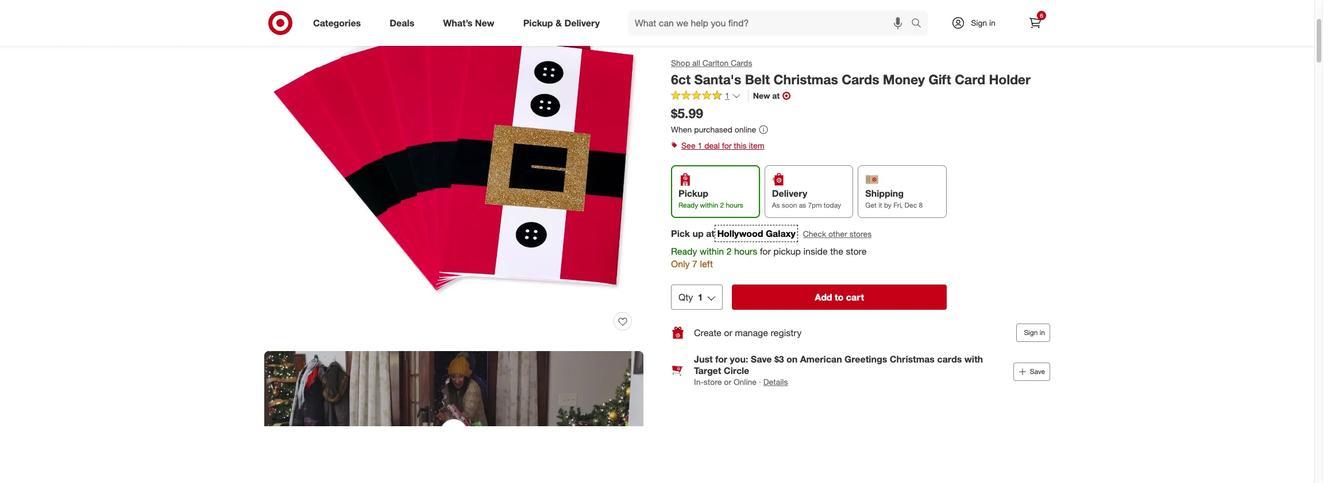 Task type: vqa. For each thing, say whether or not it's contained in the screenshot.
Pickup for &
yes



Task type: locate. For each thing, give the bounding box(es) containing it.
on
[[787, 354, 798, 366]]

0 vertical spatial in
[[990, 18, 996, 28]]

in up save button on the bottom
[[1040, 329, 1045, 337]]

add to cart
[[815, 292, 864, 304]]

0 vertical spatial delivery
[[565, 17, 600, 28]]

2 up pick up at hollywood galaxy
[[720, 201, 724, 210]]

purchased
[[694, 124, 733, 134]]

2 within from the top
[[700, 246, 724, 257]]

just
[[694, 354, 713, 366]]

0 horizontal spatial christmas
[[774, 71, 838, 87]]

0 vertical spatial christmas
[[774, 71, 838, 87]]

sign up save button on the bottom
[[1024, 329, 1038, 337]]

0 vertical spatial ready
[[679, 201, 698, 210]]

ready
[[679, 201, 698, 210], [671, 246, 697, 257]]

hollywood
[[717, 228, 764, 239]]

sign left 6 link
[[971, 18, 987, 28]]

0 vertical spatial hours
[[726, 201, 743, 210]]

1 horizontal spatial sign in
[[1024, 329, 1045, 337]]

for left you:
[[715, 354, 728, 366]]

1 for see
[[698, 141, 702, 151]]

0 horizontal spatial in
[[990, 18, 996, 28]]

or right create at the right bottom of the page
[[724, 327, 733, 339]]

2
[[720, 201, 724, 210], [727, 246, 732, 257]]

1 vertical spatial within
[[700, 246, 724, 257]]

store inside just for you: save $3 on american greetings christmas cards with target circle in-store or online ∙ details
[[704, 378, 722, 387]]

for inside "ready within 2 hours for pickup inside the store only 7 left"
[[760, 246, 771, 257]]

1 vertical spatial 1
[[698, 141, 702, 151]]

you:
[[730, 354, 748, 366]]

0 vertical spatial save
[[751, 354, 772, 366]]

0 vertical spatial within
[[700, 201, 718, 210]]

1 down santa's in the right of the page
[[725, 91, 730, 100]]

or
[[724, 327, 733, 339], [724, 378, 732, 387]]

save down 'sign in' "button"
[[1030, 368, 1045, 377]]

gift
[[929, 71, 952, 87]]

1 right the 'qty'
[[698, 292, 703, 304]]

0 horizontal spatial store
[[704, 378, 722, 387]]

1 within from the top
[[700, 201, 718, 210]]

0 vertical spatial at
[[773, 91, 780, 100]]

1 horizontal spatial christmas
[[890, 354, 935, 366]]

save inside just for you: save $3 on american greetings christmas cards with target circle in-store or online ∙ details
[[751, 354, 772, 366]]

sign inside "button"
[[1024, 329, 1038, 337]]

1 horizontal spatial 2
[[727, 246, 732, 257]]

1 horizontal spatial pickup
[[679, 188, 709, 200]]

christmas left cards
[[890, 354, 935, 366]]

sign in inside sign in link
[[971, 18, 996, 28]]

item
[[749, 141, 765, 151]]

fri,
[[894, 201, 903, 210]]

1 horizontal spatial delivery
[[772, 188, 808, 200]]

0 horizontal spatial sign
[[971, 18, 987, 28]]

0 vertical spatial new
[[475, 17, 495, 28]]

in inside "button"
[[1040, 329, 1045, 337]]

1 vertical spatial ready
[[671, 246, 697, 257]]

within
[[700, 201, 718, 210], [700, 246, 724, 257]]

store down target
[[704, 378, 722, 387]]

for left this
[[722, 141, 732, 151]]

2 vertical spatial 1
[[698, 292, 703, 304]]

hours up pick up at hollywood galaxy
[[726, 201, 743, 210]]

new at
[[753, 91, 780, 100]]

1 vertical spatial or
[[724, 378, 732, 387]]

at
[[773, 91, 780, 100], [706, 228, 715, 239]]

delivery up the soon
[[772, 188, 808, 200]]

it
[[879, 201, 883, 210]]

0 vertical spatial or
[[724, 327, 733, 339]]

up
[[693, 228, 704, 239]]

within up left
[[700, 246, 724, 257]]

or inside just for you: save $3 on american greetings christmas cards with target circle in-store or online ∙ details
[[724, 378, 732, 387]]

0 horizontal spatial sign in
[[971, 18, 996, 28]]

0 horizontal spatial at
[[706, 228, 715, 239]]

by
[[884, 201, 892, 210]]

1 for qty
[[698, 292, 703, 304]]

0 vertical spatial sign in
[[971, 18, 996, 28]]

0 horizontal spatial save
[[751, 354, 772, 366]]

ready up only
[[671, 246, 697, 257]]

1 horizontal spatial store
[[846, 246, 867, 257]]

cards up belt
[[731, 58, 753, 68]]

1 vertical spatial sign
[[1024, 329, 1038, 337]]

1 right the see
[[698, 141, 702, 151]]

for down hollywood galaxy button at the right top of page
[[760, 246, 771, 257]]

shipping
[[866, 188, 904, 200]]

see 1 deal for this item
[[682, 141, 765, 151]]

money
[[883, 71, 925, 87]]

new right what's
[[475, 17, 495, 28]]

christmas up new at
[[774, 71, 838, 87]]

store
[[846, 246, 867, 257], [704, 378, 722, 387]]

1 vertical spatial pickup
[[679, 188, 709, 200]]

1
[[725, 91, 730, 100], [698, 141, 702, 151], [698, 292, 703, 304]]

sign in up save button on the bottom
[[1024, 329, 1045, 337]]

1 horizontal spatial at
[[773, 91, 780, 100]]

1 horizontal spatial cards
[[842, 71, 880, 87]]

what's new
[[443, 17, 495, 28]]

2 down pick up at hollywood galaxy
[[727, 246, 732, 257]]

pick
[[671, 228, 690, 239]]

sign in inside 'sign in' "button"
[[1024, 329, 1045, 337]]

only
[[671, 259, 690, 270]]

cards left money
[[842, 71, 880, 87]]

0 vertical spatial store
[[846, 246, 867, 257]]

1 vertical spatial store
[[704, 378, 722, 387]]

galaxy
[[766, 228, 796, 239]]

0 horizontal spatial pickup
[[523, 17, 553, 28]]

or down circle
[[724, 378, 732, 387]]

hours down hollywood
[[734, 246, 758, 257]]

sign in left 6 link
[[971, 18, 996, 28]]

christmas
[[774, 71, 838, 87], [890, 354, 935, 366]]

store inside "ready within 2 hours for pickup inside the store only 7 left"
[[846, 246, 867, 257]]

0 horizontal spatial 2
[[720, 201, 724, 210]]

sign in
[[971, 18, 996, 28], [1024, 329, 1045, 337]]

pickup up up
[[679, 188, 709, 200]]

2 or from the top
[[724, 378, 732, 387]]

0 horizontal spatial cards
[[731, 58, 753, 68]]

sign
[[971, 18, 987, 28], [1024, 329, 1038, 337]]

left
[[700, 259, 713, 270]]

hollywood galaxy button
[[717, 227, 796, 240]]

∙
[[759, 378, 761, 387]]

1 horizontal spatial sign
[[1024, 329, 1038, 337]]

qty 1
[[679, 292, 703, 304]]

0 horizontal spatial new
[[475, 17, 495, 28]]

1 vertical spatial new
[[753, 91, 770, 100]]

within up up
[[700, 201, 718, 210]]

add
[[815, 292, 833, 304]]

1 vertical spatial hours
[[734, 246, 758, 257]]

1 vertical spatial sign in
[[1024, 329, 1045, 337]]

save left $3
[[751, 354, 772, 366]]

hours
[[726, 201, 743, 210], [734, 246, 758, 257]]

1 vertical spatial save
[[1030, 368, 1045, 377]]

1 vertical spatial christmas
[[890, 354, 935, 366]]

pickup for ready
[[679, 188, 709, 200]]

for
[[722, 141, 732, 151], [760, 246, 771, 257], [715, 354, 728, 366]]

new down belt
[[753, 91, 770, 100]]

greetings
[[845, 354, 888, 366]]

save
[[751, 354, 772, 366], [1030, 368, 1045, 377]]

categories
[[313, 17, 361, 28]]

in left 6 link
[[990, 18, 996, 28]]

0 vertical spatial 1
[[725, 91, 730, 100]]

search
[[906, 18, 934, 30]]

ready up pick
[[679, 201, 698, 210]]

pickup left &
[[523, 17, 553, 28]]

1 vertical spatial for
[[760, 246, 771, 257]]

0 vertical spatial 2
[[720, 201, 724, 210]]

in
[[990, 18, 996, 28], [1040, 329, 1045, 337]]

0 vertical spatial pickup
[[523, 17, 553, 28]]

with
[[965, 354, 983, 366]]

1 vertical spatial 2
[[727, 246, 732, 257]]

christmas inside just for you: save $3 on american greetings christmas cards with target circle in-store or online ∙ details
[[890, 354, 935, 366]]

2 vertical spatial for
[[715, 354, 728, 366]]

0 horizontal spatial delivery
[[565, 17, 600, 28]]

1 horizontal spatial in
[[1040, 329, 1045, 337]]

pickup inside pickup ready within 2 hours
[[679, 188, 709, 200]]

1 vertical spatial in
[[1040, 329, 1045, 337]]

delivery right &
[[565, 17, 600, 28]]

pickup
[[523, 17, 553, 28], [679, 188, 709, 200]]

this
[[734, 141, 747, 151]]

1 vertical spatial delivery
[[772, 188, 808, 200]]

registry
[[771, 327, 802, 339]]

delivery
[[565, 17, 600, 28], [772, 188, 808, 200]]

store down the stores
[[846, 246, 867, 257]]

0 vertical spatial for
[[722, 141, 732, 151]]

details
[[764, 378, 788, 387]]

1 horizontal spatial save
[[1030, 368, 1045, 377]]



Task type: describe. For each thing, give the bounding box(es) containing it.
within inside pickup ready within 2 hours
[[700, 201, 718, 210]]

pickup
[[774, 246, 801, 257]]

0 vertical spatial sign
[[971, 18, 987, 28]]

pickup ready within 2 hours
[[679, 188, 743, 210]]

1 horizontal spatial new
[[753, 91, 770, 100]]

shipping get it by fri, dec 8
[[866, 188, 923, 210]]

qty
[[679, 292, 693, 304]]

soon
[[782, 201, 797, 210]]

to
[[835, 292, 844, 304]]

see
[[682, 141, 696, 151]]

6ct santa&#39;s belt christmas cards money gift card holder, 2 of 9, play video image
[[264, 352, 644, 484]]

pickup & delivery link
[[514, 10, 614, 36]]

deals link
[[380, 10, 429, 36]]

in-
[[694, 378, 704, 387]]

details button
[[764, 377, 788, 389]]

get
[[866, 201, 877, 210]]

online
[[735, 124, 756, 134]]

check other stores
[[803, 229, 872, 239]]

deals
[[390, 17, 415, 28]]

santa's
[[695, 71, 742, 87]]

shop all carlton cards 6ct santa's belt christmas cards money gift card holder
[[671, 58, 1031, 87]]

$5.99
[[671, 105, 703, 121]]

save button
[[1014, 363, 1051, 382]]

7
[[693, 259, 698, 270]]

belt
[[745, 71, 770, 87]]

8
[[919, 201, 923, 210]]

shop
[[671, 58, 690, 68]]

7pm
[[808, 201, 822, 210]]

ready inside pickup ready within 2 hours
[[679, 201, 698, 210]]

6ct santa&#39;s belt christmas cards money gift card holder, 1 of 9 image
[[264, 0, 644, 343]]

christmas inside shop all carlton cards 6ct santa's belt christmas cards money gift card holder
[[774, 71, 838, 87]]

see 1 deal for this item link
[[671, 138, 1051, 154]]

as
[[799, 201, 806, 210]]

6 link
[[1023, 10, 1048, 36]]

create
[[694, 327, 722, 339]]

for inside just for you: save $3 on american greetings christmas cards with target circle in-store or online ∙ details
[[715, 354, 728, 366]]

check other stores button
[[803, 228, 873, 241]]

american
[[800, 354, 842, 366]]

inside
[[804, 246, 828, 257]]

pick up at hollywood galaxy
[[671, 228, 796, 239]]

6ct
[[671, 71, 691, 87]]

online
[[734, 378, 757, 387]]

categories link
[[303, 10, 375, 36]]

deal
[[705, 141, 720, 151]]

1 or from the top
[[724, 327, 733, 339]]

dec
[[905, 201, 917, 210]]

stores
[[850, 229, 872, 239]]

delivery as soon as 7pm today
[[772, 188, 841, 210]]

target
[[694, 366, 722, 377]]

$3
[[775, 354, 784, 366]]

card
[[955, 71, 986, 87]]

today
[[824, 201, 841, 210]]

pickup for &
[[523, 17, 553, 28]]

2 inside "ready within 2 hours for pickup inside the store only 7 left"
[[727, 246, 732, 257]]

holder
[[989, 71, 1031, 87]]

carlton
[[703, 58, 729, 68]]

2 inside pickup ready within 2 hours
[[720, 201, 724, 210]]

&
[[556, 17, 562, 28]]

within inside "ready within 2 hours for pickup inside the store only 7 left"
[[700, 246, 724, 257]]

what's
[[443, 17, 473, 28]]

other
[[829, 229, 848, 239]]

6
[[1040, 12, 1044, 19]]

hours inside pickup ready within 2 hours
[[726, 201, 743, 210]]

sign in button
[[1017, 324, 1051, 343]]

the
[[831, 246, 844, 257]]

circle
[[724, 366, 750, 377]]

cards
[[938, 354, 962, 366]]

create or manage registry
[[694, 327, 802, 339]]

when purchased online
[[671, 124, 756, 134]]

check
[[803, 229, 827, 239]]

ready inside "ready within 2 hours for pickup inside the store only 7 left"
[[671, 246, 697, 257]]

pickup & delivery
[[523, 17, 600, 28]]

1 vertical spatial cards
[[842, 71, 880, 87]]

1 link
[[671, 90, 741, 103]]

1 vertical spatial at
[[706, 228, 715, 239]]

hours inside "ready within 2 hours for pickup inside the store only 7 left"
[[734, 246, 758, 257]]

save inside button
[[1030, 368, 1045, 377]]

search button
[[906, 10, 934, 38]]

all
[[693, 58, 700, 68]]

just for you: save $3 on american greetings christmas cards with target circle in-store or online ∙ details
[[694, 354, 983, 387]]

What can we help you find? suggestions appear below search field
[[628, 10, 914, 36]]

delivery inside 'delivery as soon as 7pm today'
[[772, 188, 808, 200]]

0 vertical spatial cards
[[731, 58, 753, 68]]

ready within 2 hours for pickup inside the store only 7 left
[[671, 246, 867, 270]]

when
[[671, 124, 692, 134]]

manage
[[735, 327, 768, 339]]

cart
[[846, 292, 864, 304]]

what's new link
[[433, 10, 509, 36]]

sign in link
[[942, 10, 1014, 36]]

delivery inside the pickup & delivery link
[[565, 17, 600, 28]]

as
[[772, 201, 780, 210]]



